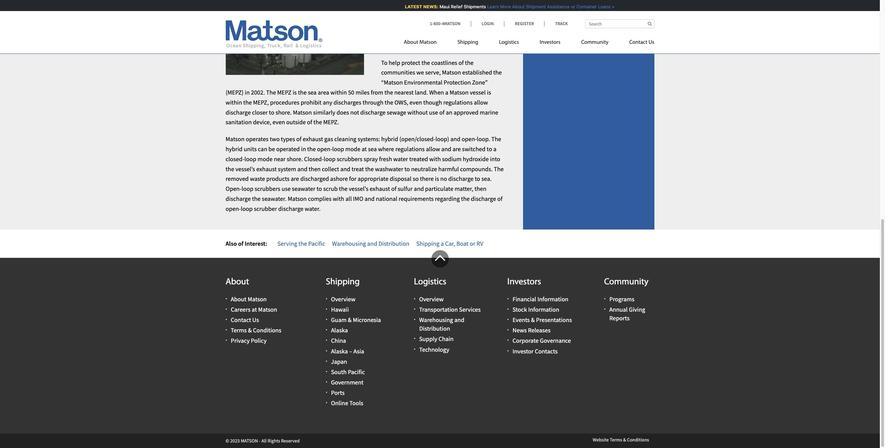 Task type: locate. For each thing, give the bounding box(es) containing it.
0 vertical spatial shore.
[[276, 108, 292, 116]]

shore. down procedures
[[276, 108, 292, 116]]

hawaii
[[331, 306, 349, 314]]

and inside overview transportation services warehousing and distribution supply chain technology
[[454, 316, 464, 324]]

1 vertical spatial exhaust
[[256, 165, 277, 173]]

when
[[429, 89, 444, 96]]

1 vertical spatial at
[[252, 306, 257, 314]]

are down "system"
[[291, 175, 299, 183]]

0 horizontal spatial terms
[[231, 327, 247, 335]]

overview
[[331, 295, 355, 303], [419, 295, 444, 303]]

0 vertical spatial scrubbers
[[337, 155, 362, 163]]

alaska
[[331, 327, 348, 335], [331, 348, 348, 356]]

1-800-4matson
[[430, 21, 461, 27]]

open- down gas
[[317, 145, 332, 153]]

0 horizontal spatial a
[[441, 240, 444, 248]]

with up neutralize
[[429, 155, 441, 163]]

in
[[245, 89, 250, 96], [301, 145, 306, 153]]

1 horizontal spatial or
[[570, 4, 574, 9]]

0 vertical spatial even
[[410, 98, 422, 106]]

regulations inside matson operates two types of exhaust gas cleaning systems: hybrid (open/closed-loop) and open-loop. the hybrid units can be operated in the open-loop mode at sea where regulations allow and are switched to a closed-loop mode near shore. closed-loop scrubbers spray fresh water treated with sodium hydroxide into the vessel's exhaust system and then collect and treat the washwater to neutralize harmful compounds. the removed waste products are discharged ashore for appropriate disposal so there is no discharge to sea. open-loop scrubbers use seawater to scrub the vessel's exhaust of sulfur and particulate matter, then discharge the seawater. matson complies with all imo and national requirements regarding the discharge of open-loop scrubber discharge water.
[[395, 145, 425, 153]]

matson down 'seawater'
[[288, 195, 307, 203]]

0 vertical spatial us
[[649, 40, 654, 45]]

vessel's
[[235, 165, 255, 173], [349, 185, 368, 193]]

communities
[[381, 69, 415, 77]]

1 overview link from the left
[[331, 295, 355, 303]]

50 miles
[[348, 89, 370, 96]]

at down systems:
[[362, 145, 367, 153]]

events & presentations link
[[513, 316, 572, 324]]

logistics inside 'top menu' navigation
[[499, 40, 519, 45]]

about inside about matson careers at matson contact us terms & conditions privacy policy
[[231, 295, 246, 303]]

stock information link
[[513, 306, 559, 314]]

matson down protection
[[450, 89, 469, 96]]

sea inside to help protect the coastlines of the communities we serve, matson established the "matson environmental protection zone" (mepz) in 2002. the mepz is the sea area within 50 miles from the nearest land. when a matson vessel is within the mepz, procedures prohibit any discharges through the ows, even though regulations allow discharge closer to shore. matson similarly does not discharge sewage without use of an approved marine sanitation device, even outside of the mepz.
[[308, 89, 317, 96]]

pacific up government link
[[348, 369, 365, 376]]

allow inside to help protect the coastlines of the communities we serve, matson established the "matson environmental protection zone" (mepz) in 2002. the mepz is the sea area within 50 miles from the nearest land. when a matson vessel is within the mepz, procedures prohibit any discharges through the ows, even though regulations allow discharge closer to shore. matson similarly does not discharge sewage without use of an approved marine sanitation device, even outside of the mepz.
[[474, 98, 488, 106]]

regulations down the (open/closed-
[[395, 145, 425, 153]]

logistics
[[499, 40, 519, 45], [414, 278, 446, 287]]

for
[[349, 175, 356, 183]]

0 horizontal spatial or
[[470, 240, 475, 248]]

logistics down register link
[[499, 40, 519, 45]]

news releases link
[[513, 327, 551, 335]]

about matson link for shipping link
[[404, 36, 447, 50]]

0 horizontal spatial us
[[252, 316, 259, 324]]

with
[[429, 155, 441, 163], [333, 195, 344, 203]]

hybrid up closed-
[[226, 145, 242, 153]]

1 horizontal spatial us
[[649, 40, 654, 45]]

vessel's up removed
[[235, 165, 255, 173]]

1 horizontal spatial shipping
[[416, 240, 440, 248]]

use down though
[[429, 108, 438, 116]]

services
[[459, 306, 481, 314]]

allow down loop)
[[426, 145, 440, 153]]

loop down cleaning
[[332, 145, 344, 153]]

all
[[345, 195, 352, 203]]

0 horizontal spatial overview link
[[331, 295, 355, 303]]

pacific
[[308, 240, 325, 248], [348, 369, 365, 376]]

2 overview from the left
[[419, 295, 444, 303]]

is inside matson operates two types of exhaust gas cleaning systems: hybrid (open/closed-loop) and open-loop. the hybrid units can be operated in the open-loop mode at sea where regulations allow and are switched to a closed-loop mode near shore. closed-loop scrubbers spray fresh water treated with sodium hydroxide into the vessel's exhaust system and then collect and treat the washwater to neutralize harmful compounds. the removed waste products are discharged ashore for appropriate disposal so there is no discharge to sea. open-loop scrubbers use seawater to scrub the vessel's exhaust of sulfur and particulate matter, then discharge the seawater. matson complies with all imo and national requirements regarding the discharge of open-loop scrubber discharge water.
[[435, 175, 439, 183]]

corporate governance link
[[513, 337, 571, 345]]

the
[[422, 59, 430, 67], [465, 59, 474, 67], [493, 69, 502, 77], [298, 89, 307, 96], [384, 89, 393, 96], [243, 98, 252, 106], [385, 98, 393, 106], [313, 118, 322, 126], [307, 145, 316, 153], [226, 165, 234, 173], [365, 165, 374, 173], [339, 185, 347, 193], [252, 195, 261, 203], [461, 195, 470, 203], [298, 240, 307, 248]]

shipping up hawaii "link"
[[326, 278, 360, 287]]

marine
[[480, 108, 498, 116]]

then down 'sea.'
[[474, 185, 486, 193]]

overview inside overview transportation services warehousing and distribution supply chain technology
[[419, 295, 444, 303]]

information
[[537, 295, 568, 303], [528, 306, 559, 314]]

shore. inside to help protect the coastlines of the communities we serve, matson established the "matson environmental protection zone" (mepz) in 2002. the mepz is the sea area within 50 miles from the nearest land. when a matson vessel is within the mepz, procedures prohibit any discharges through the ows, even though regulations allow discharge closer to shore. matson similarly does not discharge sewage without use of an approved marine sanitation device, even outside of the mepz.
[[276, 108, 292, 116]]

1 vertical spatial open-
[[317, 145, 332, 153]]

distribution inside overview transportation services warehousing and distribution supply chain technology
[[419, 325, 450, 333]]

from
[[371, 89, 383, 96]]

scrubber
[[254, 205, 277, 213]]

1 vertical spatial us
[[252, 316, 259, 324]]

0 vertical spatial conditions
[[253, 327, 281, 335]]

sea up spray at the top left of the page
[[368, 145, 377, 153]]

community
[[581, 40, 609, 45], [604, 278, 649, 287]]

1 horizontal spatial hybrid
[[381, 135, 398, 143]]

about for about matson careers at matson contact us terms & conditions privacy policy
[[231, 295, 246, 303]]

use down products
[[282, 185, 291, 193]]

or left container
[[570, 4, 574, 9]]

0 horizontal spatial is
[[293, 89, 297, 96]]

(open/closed-
[[399, 135, 435, 143]]

1 horizontal spatial about matson link
[[404, 36, 447, 50]]

community up programs
[[604, 278, 649, 287]]

contact us link down search image
[[619, 36, 654, 50]]

overview link for logistics
[[419, 295, 444, 303]]

0 horizontal spatial exhaust
[[256, 165, 277, 173]]

closed-
[[226, 155, 244, 163]]

0 vertical spatial in
[[245, 89, 250, 96]]

1 vertical spatial in
[[301, 145, 306, 153]]

about inside about matson link
[[404, 40, 418, 45]]

more
[[499, 4, 510, 9]]

1 horizontal spatial overview link
[[419, 295, 444, 303]]

within up discharges
[[330, 89, 347, 96]]

information up "events & presentations" link
[[528, 306, 559, 314]]

overview link up hawaii "link"
[[331, 295, 355, 303]]

None search field
[[585, 19, 654, 28]]

or left rv
[[470, 240, 475, 248]]

& up news releases link in the right bottom of the page
[[531, 316, 535, 324]]

1 vertical spatial then
[[474, 185, 486, 193]]

1 vertical spatial shore.
[[287, 155, 303, 163]]

contact us link down the careers
[[231, 316, 259, 324]]

2 horizontal spatial shipping
[[457, 40, 478, 45]]

sewage
[[387, 108, 406, 116]]

1 vertical spatial warehousing and distribution link
[[419, 316, 464, 333]]

japan
[[331, 358, 347, 366]]

login
[[482, 21, 494, 27]]

the down the into
[[494, 165, 504, 173]]

0 horizontal spatial overview
[[331, 295, 355, 303]]

is left no
[[435, 175, 439, 183]]

at
[[362, 145, 367, 153], [252, 306, 257, 314]]

the
[[266, 89, 276, 96], [491, 135, 501, 143], [494, 165, 504, 173]]

1 vertical spatial use
[[282, 185, 291, 193]]

alaska down the guam
[[331, 327, 348, 335]]

discharge
[[226, 108, 251, 116], [360, 108, 386, 116], [448, 175, 474, 183], [226, 195, 251, 203], [471, 195, 496, 203], [278, 205, 303, 213]]

0 vertical spatial distribution
[[378, 240, 409, 248]]

online tools link
[[331, 400, 363, 408]]

1 vertical spatial contact
[[231, 316, 251, 324]]

of
[[459, 59, 464, 67], [439, 108, 445, 116], [307, 118, 312, 126], [296, 135, 302, 143], [391, 185, 396, 193], [497, 195, 503, 203], [238, 240, 243, 248]]

investors
[[540, 40, 560, 45], [507, 278, 541, 287]]

0 horizontal spatial are
[[291, 175, 299, 183]]

to left 'sea.'
[[475, 175, 480, 183]]

1 horizontal spatial within
[[330, 89, 347, 96]]

discharge down through
[[360, 108, 386, 116]]

boat
[[456, 240, 469, 248]]

procedures
[[270, 98, 299, 106]]

logistics inside footer
[[414, 278, 446, 287]]

information up the stock information link
[[537, 295, 568, 303]]

0 vertical spatial allow
[[474, 98, 488, 106]]

serving
[[277, 240, 297, 248]]

shore. down operated at top
[[287, 155, 303, 163]]

2 vertical spatial a
[[441, 240, 444, 248]]

exhaust
[[303, 135, 323, 143], [256, 165, 277, 173], [370, 185, 390, 193]]

1 horizontal spatial is
[[435, 175, 439, 183]]

mode
[[345, 145, 360, 153], [257, 155, 273, 163]]

hybrid up where
[[381, 135, 398, 143]]

mode down can
[[257, 155, 273, 163]]

overview up hawaii "link"
[[331, 295, 355, 303]]

0 horizontal spatial sea
[[308, 89, 317, 96]]

tools
[[349, 400, 363, 408]]

releases
[[528, 327, 551, 335]]

alaska – asia link
[[331, 348, 364, 356]]

at right the careers
[[252, 306, 257, 314]]

a inside matson operates two types of exhaust gas cleaning systems: hybrid (open/closed-loop) and open-loop. the hybrid units can be operated in the open-loop mode at sea where regulations allow and are switched to a closed-loop mode near shore. closed-loop scrubbers spray fresh water treated with sodium hydroxide into the vessel's exhaust system and then collect and treat the washwater to neutralize harmful compounds. the removed waste products are discharged ashore for appropriate disposal so there is no discharge to sea. open-loop scrubbers use seawater to scrub the vessel's exhaust of sulfur and particulate matter, then discharge the seawater. matson complies with all imo and national requirements regarding the discharge of open-loop scrubber discharge water.
[[493, 145, 497, 153]]

0 vertical spatial exhaust
[[303, 135, 323, 143]]

all
[[261, 438, 267, 444]]

open-
[[226, 185, 242, 193]]

1 vertical spatial about matson link
[[231, 295, 267, 303]]

reports
[[609, 315, 630, 323]]

the right 2002.
[[266, 89, 276, 96]]

the down the matter,
[[461, 195, 470, 203]]

1 vertical spatial shipping
[[416, 240, 440, 248]]

0 vertical spatial mode
[[345, 145, 360, 153]]

0 horizontal spatial open-
[[226, 205, 241, 213]]

open- up switched on the right top
[[462, 135, 477, 143]]

1 horizontal spatial allow
[[474, 98, 488, 106]]

0 vertical spatial a
[[445, 89, 448, 96]]

overview link up transportation
[[419, 295, 444, 303]]

investors down track 'link'
[[540, 40, 560, 45]]

to inside to help protect the coastlines of the communities we serve, matson established the "matson environmental protection zone" (mepz) in 2002. the mepz is the sea area within 50 miles from the nearest land. when a matson vessel is within the mepz, procedures prohibit any discharges through the ows, even though regulations allow discharge closer to shore. matson similarly does not discharge sewage without use of an approved marine sanitation device, even outside of the mepz.
[[269, 108, 274, 116]]

stock
[[513, 306, 527, 314]]

the down spray at the top left of the page
[[365, 165, 374, 173]]

0 horizontal spatial vessel's
[[235, 165, 255, 173]]

1 vertical spatial regulations
[[395, 145, 425, 153]]

nearest
[[394, 89, 414, 96]]

2 overview link from the left
[[419, 295, 444, 303]]

1 horizontal spatial logistics
[[499, 40, 519, 45]]

about matson link down 1-
[[404, 36, 447, 50]]

reserved
[[281, 438, 300, 444]]

2023 matson
[[230, 438, 258, 444]]

online
[[331, 400, 348, 408]]

loop down waste
[[242, 185, 253, 193]]

closed-
[[304, 155, 324, 163]]

the left ows,
[[385, 98, 393, 106]]

0 vertical spatial sea
[[308, 89, 317, 96]]

0 vertical spatial warehousing
[[332, 240, 366, 248]]

1 horizontal spatial mode
[[345, 145, 360, 153]]

be
[[268, 145, 275, 153]]

even
[[410, 98, 422, 106], [273, 118, 285, 126]]

also of interest:
[[226, 240, 267, 248]]

0 horizontal spatial in
[[245, 89, 250, 96]]

can
[[258, 145, 267, 153]]

through
[[363, 98, 383, 106]]

1 vertical spatial allow
[[426, 145, 440, 153]]

1 horizontal spatial terms
[[610, 437, 622, 443]]

us up terms & conditions "link"
[[252, 316, 259, 324]]

shipping down 4matson
[[457, 40, 478, 45]]

1 vertical spatial pacific
[[348, 369, 365, 376]]

the right the loop.
[[491, 135, 501, 143]]

overview up transportation
[[419, 295, 444, 303]]

community down search search box
[[581, 40, 609, 45]]

1 horizontal spatial open-
[[317, 145, 332, 153]]

0 vertical spatial the
[[266, 89, 276, 96]]

even up without
[[410, 98, 422, 106]]

allow down vessel
[[474, 98, 488, 106]]

a right when
[[445, 89, 448, 96]]

0 vertical spatial logistics
[[499, 40, 519, 45]]

footer
[[0, 251, 880, 449]]

scrubbers up the treat
[[337, 155, 362, 163]]

in up closed-
[[301, 145, 306, 153]]

terms right website
[[610, 437, 622, 443]]

neutralize
[[411, 165, 437, 173]]

about matson
[[404, 40, 437, 45]]

china link
[[331, 337, 346, 345]]

loop left scrubber
[[241, 205, 253, 213]]

exhaust up national
[[370, 185, 390, 193]]

1 horizontal spatial pacific
[[348, 369, 365, 376]]

1 horizontal spatial warehousing and distribution link
[[419, 316, 464, 333]]

1 horizontal spatial sea
[[368, 145, 377, 153]]

discharge down 'sea.'
[[471, 195, 496, 203]]

investors inside footer
[[507, 278, 541, 287]]

1 horizontal spatial regulations
[[443, 98, 473, 106]]

is right vessel
[[487, 89, 491, 96]]

scrubbers
[[337, 155, 362, 163], [255, 185, 280, 193]]

careers at matson link
[[231, 306, 277, 314]]

sea up prohibit
[[308, 89, 317, 96]]

1 horizontal spatial contact
[[629, 40, 647, 45]]

1 vertical spatial even
[[273, 118, 285, 126]]

loans
[[597, 4, 609, 9]]

0 horizontal spatial mode
[[257, 155, 273, 163]]

1 horizontal spatial conditions
[[627, 437, 649, 443]]

technology link
[[419, 346, 449, 354]]

open- down open-
[[226, 205, 241, 213]]

are up sodium
[[453, 145, 461, 153]]

guam
[[331, 316, 347, 324]]

shipping
[[457, 40, 478, 45], [416, 240, 440, 248], [326, 278, 360, 287]]

collect
[[322, 165, 339, 173]]

us inside 'top menu' navigation
[[649, 40, 654, 45]]

even right device,
[[273, 118, 285, 126]]

with left all
[[333, 195, 344, 203]]

1 horizontal spatial scrubbers
[[337, 155, 362, 163]]

0 horizontal spatial warehousing and distribution link
[[332, 240, 409, 248]]

0 horizontal spatial about matson link
[[231, 295, 267, 303]]

1 vertical spatial conditions
[[627, 437, 649, 443]]

1 horizontal spatial even
[[410, 98, 422, 106]]

0 vertical spatial investors
[[540, 40, 560, 45]]

there
[[420, 175, 434, 183]]

& inside financial information stock information events & presentations news releases corporate governance investor contacts
[[531, 316, 535, 324]]

alaska up japan
[[331, 348, 348, 356]]

loop.
[[477, 135, 490, 143]]

search image
[[648, 21, 652, 26]]

regulations up approved
[[443, 98, 473, 106]]

2 alaska from the top
[[331, 348, 348, 356]]

0 vertical spatial terms
[[231, 327, 247, 335]]

website
[[593, 437, 609, 443]]

0 horizontal spatial allow
[[426, 145, 440, 153]]

technology
[[419, 346, 449, 354]]

1 overview from the left
[[331, 295, 355, 303]]

1 horizontal spatial exhaust
[[303, 135, 323, 143]]

contact inside 'top menu' navigation
[[629, 40, 647, 45]]

a up the into
[[493, 145, 497, 153]]

conditions inside about matson careers at matson contact us terms & conditions privacy policy
[[253, 327, 281, 335]]

1 horizontal spatial warehousing
[[419, 316, 453, 324]]

investors link
[[529, 36, 571, 50]]

water.
[[305, 205, 321, 213]]

distribution
[[378, 240, 409, 248], [419, 325, 450, 333]]

1 vertical spatial hybrid
[[226, 145, 242, 153]]

overview inside overview hawaii guam & micronesia alaska china alaska – asia japan south pacific government ports online tools
[[331, 295, 355, 303]]

overview for transportation
[[419, 295, 444, 303]]

matson down 1-
[[419, 40, 437, 45]]

0 horizontal spatial logistics
[[414, 278, 446, 287]]

1 vertical spatial community
[[604, 278, 649, 287]]

0 horizontal spatial distribution
[[378, 240, 409, 248]]

0 horizontal spatial warehousing
[[332, 240, 366, 248]]

contacts
[[535, 348, 558, 356]]

scrubbers up seawater.
[[255, 185, 280, 193]]

use inside matson operates two types of exhaust gas cleaning systems: hybrid (open/closed-loop) and open-loop. the hybrid units can be operated in the open-loop mode at sea where regulations allow and are switched to a closed-loop mode near shore. closed-loop scrubbers spray fresh water treated with sodium hydroxide into the vessel's exhaust system and then collect and treat the washwater to neutralize harmful compounds. the removed waste products are discharged ashore for appropriate disposal so there is no discharge to sea. open-loop scrubbers use seawater to scrub the vessel's exhaust of sulfur and particulate matter, then discharge the seawater. matson complies with all imo and national requirements regarding the discharge of open-loop scrubber discharge water.
[[282, 185, 291, 193]]

0 horizontal spatial shipping
[[326, 278, 360, 287]]

0 vertical spatial hybrid
[[381, 135, 398, 143]]

2 horizontal spatial a
[[493, 145, 497, 153]]

exhaust left gas
[[303, 135, 323, 143]]

matson up outside at the top left
[[293, 108, 312, 116]]

us down search image
[[649, 40, 654, 45]]

1 horizontal spatial in
[[301, 145, 306, 153]]

warehousing
[[332, 240, 366, 248], [419, 316, 453, 324]]

allow inside matson operates two types of exhaust gas cleaning systems: hybrid (open/closed-loop) and open-loop. the hybrid units can be operated in the open-loop mode at sea where regulations allow and are switched to a closed-loop mode near shore. closed-loop scrubbers spray fresh water treated with sodium hydroxide into the vessel's exhaust system and then collect and treat the washwater to neutralize harmful compounds. the removed waste products are discharged ashore for appropriate disposal so there is no discharge to sea. open-loop scrubbers use seawater to scrub the vessel's exhaust of sulfur and particulate matter, then discharge the seawater. matson complies with all imo and national requirements regarding the discharge of open-loop scrubber discharge water.
[[426, 145, 440, 153]]

Search search field
[[585, 19, 654, 28]]

the left mepz, on the top
[[243, 98, 252, 106]]

about matson link up the careers at matson link
[[231, 295, 267, 303]]

pacific inside overview hawaii guam & micronesia alaska china alaska – asia japan south pacific government ports online tools
[[348, 369, 365, 376]]

where
[[378, 145, 394, 153]]

1 horizontal spatial vessel's
[[349, 185, 368, 193]]

0 vertical spatial regulations
[[443, 98, 473, 106]]

to up complies
[[317, 185, 322, 193]]

1 vertical spatial terms
[[610, 437, 622, 443]]

shipping a car, boat or rv link
[[416, 240, 483, 248]]

imo
[[353, 195, 363, 203]]

1 vertical spatial a
[[493, 145, 497, 153]]

mode down cleaning
[[345, 145, 360, 153]]

a
[[445, 89, 448, 96], [493, 145, 497, 153], [441, 240, 444, 248]]

1 vertical spatial alaska
[[331, 348, 348, 356]]

environmental
[[404, 79, 442, 87]]

0 vertical spatial about matson link
[[404, 36, 447, 50]]

is right mepz
[[293, 89, 297, 96]]

contact down the careers
[[231, 316, 251, 324]]

section
[[514, 0, 663, 230]]

800-
[[434, 21, 442, 27]]

to help protect the coastlines of the communities we serve, matson established the "matson environmental protection zone" (mepz) in 2002. the mepz is the sea area within 50 miles from the nearest land. when a matson vessel is within the mepz, procedures prohibit any discharges through the ows, even though regulations allow discharge closer to shore. matson similarly does not discharge sewage without use of an approved marine sanitation device, even outside of the mepz.
[[226, 59, 502, 126]]



Task type: describe. For each thing, give the bounding box(es) containing it.
operated
[[276, 145, 300, 153]]

china
[[331, 337, 346, 345]]

ports
[[331, 389, 345, 397]]

the down similarly
[[313, 118, 322, 126]]

help
[[389, 59, 400, 67]]

complies
[[308, 195, 331, 203]]

assistance
[[546, 4, 568, 9]]

2 horizontal spatial is
[[487, 89, 491, 96]]

matson up the careers at matson link
[[248, 295, 267, 303]]

the up the 'established'
[[465, 59, 474, 67]]

shipments
[[463, 4, 485, 9]]

matson up terms & conditions "link"
[[258, 306, 277, 314]]

seawater
[[292, 185, 315, 193]]

serve,
[[425, 69, 441, 77]]

sanitation
[[226, 118, 252, 126]]

spray
[[364, 155, 378, 163]]

sea inside matson operates two types of exhaust gas cleaning systems: hybrid (open/closed-loop) and open-loop. the hybrid units can be operated in the open-loop mode at sea where regulations allow and are switched to a closed-loop mode near shore. closed-loop scrubbers spray fresh water treated with sodium hydroxide into the vessel's exhaust system and then collect and treat the washwater to neutralize harmful compounds. the removed waste products are discharged ashore for appropriate disposal so there is no discharge to sea. open-loop scrubbers use seawater to scrub the vessel's exhaust of sulfur and particulate matter, then discharge the seawater. matson complies with all imo and national requirements regarding the discharge of open-loop scrubber discharge water.
[[368, 145, 377, 153]]

programs link
[[609, 295, 634, 303]]

systems:
[[358, 135, 380, 143]]

products
[[266, 175, 290, 183]]

matson down sanitation
[[226, 135, 245, 143]]

about for about matson
[[404, 40, 418, 45]]

terms inside about matson careers at matson contact us terms & conditions privacy policy
[[231, 327, 247, 335]]

1 vertical spatial are
[[291, 175, 299, 183]]

protection
[[444, 79, 471, 87]]

to
[[381, 59, 387, 67]]

ows,
[[394, 98, 408, 106]]

removed
[[226, 175, 249, 183]]

system
[[278, 165, 296, 173]]

2 vertical spatial shipping
[[326, 278, 360, 287]]

blue matson logo with ocean, shipping, truck, rail and logistics written beneath it. image
[[226, 20, 322, 49]]

at inside about matson careers at matson contact us terms & conditions privacy policy
[[252, 306, 257, 314]]

overview for hawaii
[[331, 295, 355, 303]]

investors inside 'top menu' navigation
[[540, 40, 560, 45]]

track link
[[544, 21, 568, 27]]

transportation
[[419, 306, 458, 314]]

discharge down open-
[[226, 195, 251, 203]]

& right website
[[623, 437, 626, 443]]

community link
[[571, 36, 619, 50]]

0 vertical spatial or
[[570, 4, 574, 9]]

matson inside 'top menu' navigation
[[419, 40, 437, 45]]

privacy policy link
[[231, 337, 267, 345]]

0 vertical spatial within
[[330, 89, 347, 96]]

use inside to help protect the coastlines of the communities we serve, matson established the "matson environmental protection zone" (mepz) in 2002. the mepz is the sea area within 50 miles from the nearest land. when a matson vessel is within the mepz, procedures prohibit any discharges through the ows, even though regulations allow discharge closer to shore. matson similarly does not discharge sewage without use of an approved marine sanitation device, even outside of the mepz.
[[429, 108, 438, 116]]

1 horizontal spatial with
[[429, 155, 441, 163]]

discharge up the matter,
[[448, 175, 474, 183]]

community inside footer
[[604, 278, 649, 287]]

0 horizontal spatial pacific
[[308, 240, 325, 248]]

news
[[513, 327, 527, 335]]

investor contacts link
[[513, 348, 558, 356]]

footer containing about
[[0, 251, 880, 449]]

shipping a car, boat or rv
[[416, 240, 483, 248]]

sodium
[[442, 155, 462, 163]]

regulations inside to help protect the coastlines of the communities we serve, matson established the "matson environmental protection zone" (mepz) in 2002. the mepz is the sea area within 50 miles from the nearest land. when a matson vessel is within the mepz, procedures prohibit any discharges through the ows, even though regulations allow discharge closer to shore. matson similarly does not discharge sewage without use of an approved marine sanitation device, even outside of the mepz.
[[443, 98, 473, 106]]

about matson link for the careers at matson link
[[231, 295, 267, 303]]

0 vertical spatial then
[[309, 165, 321, 173]]

though
[[423, 98, 442, 106]]

contact inside about matson careers at matson contact us terms & conditions privacy policy
[[231, 316, 251, 324]]

& inside about matson careers at matson contact us terms & conditions privacy policy
[[248, 327, 252, 335]]

at inside matson operates two types of exhaust gas cleaning systems: hybrid (open/closed-loop) and open-loop. the hybrid units can be operated in the open-loop mode at sea where regulations allow and are switched to a closed-loop mode near shore. closed-loop scrubbers spray fresh water treated with sodium hydroxide into the vessel's exhaust system and then collect and treat the washwater to neutralize harmful compounds. the removed waste products are discharged ashore for appropriate disposal so there is no discharge to sea. open-loop scrubbers use seawater to scrub the vessel's exhaust of sulfur and particulate matter, then discharge the seawater. matson complies with all imo and national requirements regarding the discharge of open-loop scrubber discharge water.
[[362, 145, 367, 153]]

water
[[393, 155, 408, 163]]

outside
[[286, 118, 306, 126]]

latest news: maui relief shipments learn more about shipment assistance or container loans >
[[404, 4, 613, 9]]

1 vertical spatial scrubbers
[[255, 185, 280, 193]]

without
[[407, 108, 428, 116]]

regarding
[[435, 195, 460, 203]]

community inside 'link'
[[581, 40, 609, 45]]

the inside to help protect the coastlines of the communities we serve, matson established the "matson environmental protection zone" (mepz) in 2002. the mepz is the sea area within 50 miles from the nearest land. when a matson vessel is within the mepz, procedures prohibit any discharges through the ows, even though regulations allow discharge closer to shore. matson similarly does not discharge sewage without use of an approved marine sanitation device, even outside of the mepz.
[[266, 89, 276, 96]]

we
[[416, 69, 424, 77]]

to up the into
[[487, 145, 492, 153]]

0 horizontal spatial even
[[273, 118, 285, 126]]

chain
[[439, 335, 454, 343]]

backtop image
[[431, 251, 449, 268]]

in inside to help protect the coastlines of the communities we serve, matson established the "matson environmental protection zone" (mepz) in 2002. the mepz is the sea area within 50 miles from the nearest land. when a matson vessel is within the mepz, procedures prohibit any discharges through the ows, even though regulations allow discharge closer to shore. matson similarly does not discharge sewage without use of an approved marine sanitation device, even outside of the mepz.
[[245, 89, 250, 96]]

news:
[[422, 4, 437, 9]]

not
[[350, 108, 359, 116]]

relief
[[450, 4, 461, 9]]

presentations
[[536, 316, 572, 324]]

1 vertical spatial or
[[470, 240, 475, 248]]

mepz.
[[323, 118, 339, 126]]

overview link for shipping
[[331, 295, 355, 303]]

supply
[[419, 335, 437, 343]]

guam & micronesia link
[[331, 316, 381, 324]]

land.
[[415, 89, 428, 96]]

any
[[323, 98, 332, 106]]

governance
[[540, 337, 571, 345]]

1 horizontal spatial then
[[474, 185, 486, 193]]

shipping inside 'top menu' navigation
[[457, 40, 478, 45]]

similarly
[[313, 108, 335, 116]]

annual giving reports link
[[609, 306, 645, 323]]

0 vertical spatial open-
[[462, 135, 477, 143]]

mepz
[[277, 89, 291, 96]]

the up we
[[422, 59, 430, 67]]

cleaning
[[334, 135, 356, 143]]

1 vertical spatial the
[[491, 135, 501, 143]]

ashore
[[330, 175, 348, 183]]

©
[[226, 438, 229, 444]]

a inside to help protect the coastlines of the communities we serve, matson established the "matson environmental protection zone" (mepz) in 2002. the mepz is the sea area within 50 miles from the nearest land. when a matson vessel is within the mepz, procedures prohibit any discharges through the ows, even though regulations allow discharge closer to shore. matson similarly does not discharge sewage without use of an approved marine sanitation device, even outside of the mepz.
[[445, 89, 448, 96]]

asia
[[353, 348, 364, 356]]

the right the 'established'
[[493, 69, 502, 77]]

shore. inside matson operates two types of exhaust gas cleaning systems: hybrid (open/closed-loop) and open-loop. the hybrid units can be operated in the open-loop mode at sea where regulations allow and are switched to a closed-loop mode near shore. closed-loop scrubbers spray fresh water treated with sodium hydroxide into the vessel's exhaust system and then collect and treat the washwater to neutralize harmful compounds. the removed waste products are discharged ashore for appropriate disposal so there is no discharge to sea. open-loop scrubbers use seawater to scrub the vessel's exhaust of sulfur and particulate matter, then discharge the seawater. matson complies with all imo and national requirements regarding the discharge of open-loop scrubber discharge water.
[[287, 155, 303, 163]]

warehousing and distribution
[[332, 240, 409, 248]]

0 vertical spatial warehousing and distribution link
[[332, 240, 409, 248]]

& inside overview hawaii guam & micronesia alaska china alaska – asia japan south pacific government ports online tools
[[348, 316, 352, 324]]

2 vertical spatial exhaust
[[370, 185, 390, 193]]

vessel
[[470, 89, 486, 96]]

alaska link
[[331, 327, 348, 335]]

warehousing and distribution link inside footer
[[419, 316, 464, 333]]

also
[[226, 240, 237, 248]]

shipping link
[[447, 36, 489, 50]]

loop down units
[[244, 155, 256, 163]]

us inside about matson careers at matson contact us terms & conditions privacy policy
[[252, 316, 259, 324]]

hawaii link
[[331, 306, 349, 314]]

loop)
[[435, 135, 449, 143]]

4matson
[[442, 21, 461, 27]]

1 vertical spatial within
[[226, 98, 242, 106]]

protect
[[401, 59, 420, 67]]

the up scrubber
[[252, 195, 261, 203]]

track
[[555, 21, 568, 27]]

>
[[610, 4, 613, 9]]

closer
[[252, 108, 268, 116]]

the up prohibit
[[298, 89, 307, 96]]

1 vertical spatial with
[[333, 195, 344, 203]]

the up closed-
[[307, 145, 316, 153]]

financial
[[513, 295, 536, 303]]

established
[[462, 69, 492, 77]]

‐
[[259, 438, 260, 444]]

0 vertical spatial are
[[453, 145, 461, 153]]

operates
[[246, 135, 269, 143]]

top menu navigation
[[404, 36, 654, 50]]

overview hawaii guam & micronesia alaska china alaska – asia japan south pacific government ports online tools
[[331, 295, 381, 408]]

1 vertical spatial information
[[528, 306, 559, 314]]

sulfur
[[398, 185, 413, 193]]

0 vertical spatial contact us link
[[619, 36, 654, 50]]

1-800-4matson link
[[430, 21, 471, 27]]

particulate
[[425, 185, 453, 193]]

harmful
[[438, 165, 459, 173]]

0 vertical spatial information
[[537, 295, 568, 303]]

serving the pacific link
[[277, 240, 325, 248]]

matson up protection
[[442, 69, 461, 77]]

area
[[318, 89, 329, 96]]

matter,
[[455, 185, 473, 193]]

1 vertical spatial contact us link
[[231, 316, 259, 324]]

discharge down seawater.
[[278, 205, 303, 213]]

about for about
[[226, 278, 249, 287]]

discharge up sanitation
[[226, 108, 251, 116]]

warehousing inside overview transportation services warehousing and distribution supply chain technology
[[419, 316, 453, 324]]

in inside matson operates two types of exhaust gas cleaning systems: hybrid (open/closed-loop) and open-loop. the hybrid units can be operated in the open-loop mode at sea where regulations allow and are switched to a closed-loop mode near shore. closed-loop scrubbers spray fresh water treated with sodium hydroxide into the vessel's exhaust system and then collect and treat the washwater to neutralize harmful compounds. the removed waste products are discharged ashore for appropriate disposal so there is no discharge to sea. open-loop scrubbers use seawater to scrub the vessel's exhaust of sulfur and particulate matter, then discharge the seawater. matson complies with all imo and national requirements regarding the discharge of open-loop scrubber discharge water.
[[301, 145, 306, 153]]

units
[[244, 145, 257, 153]]

loop up collect
[[324, 155, 335, 163]]

the down the "matson
[[384, 89, 393, 96]]

rv
[[477, 240, 483, 248]]

the down ashore
[[339, 185, 347, 193]]

the right serving
[[298, 240, 307, 248]]

discharges
[[334, 98, 361, 106]]

to down water
[[404, 165, 410, 173]]

the down closed-
[[226, 165, 234, 173]]

1 alaska from the top
[[331, 327, 348, 335]]

near
[[274, 155, 286, 163]]

2 vertical spatial the
[[494, 165, 504, 173]]

1 vertical spatial vessel's
[[349, 185, 368, 193]]



Task type: vqa. For each thing, say whether or not it's contained in the screenshot.
South Pacific
no



